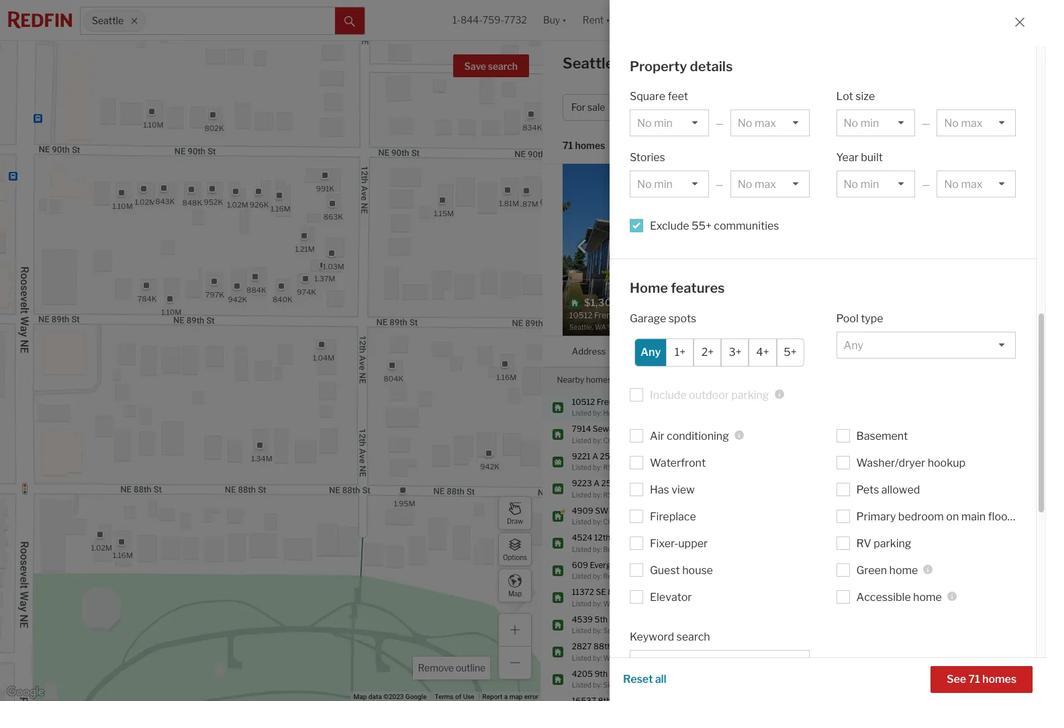 Task type: describe. For each thing, give the bounding box(es) containing it.
your
[[657, 375, 673, 385]]

remove outline button
[[414, 657, 490, 680]]

unique
[[806, 186, 831, 196]]

windermere for ave
[[604, 654, 643, 662]]

952k
[[204, 198, 223, 207]]

beds
[[795, 346, 816, 356]]

real for 2827 88th ave ne
[[645, 654, 658, 662]]

1 horizontal spatial seward
[[654, 429, 683, 439]]

option group containing any
[[635, 338, 805, 367]]

25th for 9223
[[602, 478, 620, 488]]

contractors,
[[843, 175, 889, 185]]

submit search image
[[345, 16, 355, 27]]

west seattle for 9223 a 25th ave sw
[[654, 484, 703, 494]]

840k
[[273, 295, 293, 304]]

4539 5th ave ne listed by: schoepfer real estate, inc.
[[572, 614, 687, 635]]

804k
[[384, 374, 404, 383]]

1.03m
[[323, 262, 345, 271]]

green home
[[857, 564, 919, 577]]

listed for 10512
[[572, 409, 592, 417]]

estate,
[[653, 627, 675, 635]]

ave inside 2827 88th ave ne listed by: windermere real estate/east
[[614, 642, 629, 652]]

status
[[927, 255, 952, 265]]

park for seward park
[[685, 429, 702, 439]]

feet
[[668, 90, 689, 103]]

home for green home
[[890, 564, 919, 577]]

se
[[596, 587, 607, 597]]

88th
[[594, 642, 613, 652]]

11372 se 82nd st listed by: windermere real estate/east
[[572, 587, 697, 608]]

9221 a 25th ave sw link
[[572, 451, 650, 462]]

that
[[614, 375, 629, 385]]

reset
[[624, 673, 653, 686]]

upside
[[906, 186, 931, 196]]

inc. inside the '4205 9th ave ne listed by: skyline properties, inc.'
[[664, 681, 675, 689]]

ne for 4205 9th ave ne
[[626, 669, 637, 679]]

int'l
[[668, 572, 680, 581]]

sterling
[[660, 545, 684, 553]]

terms of use
[[435, 693, 475, 701]]

fixer-upper
[[650, 537, 708, 550]]

listing inside 7914 seward park ave s listed by: compass listing agent: bob bennion
[[637, 436, 659, 444]]

real for 10512 fremont ave n
[[629, 409, 643, 417]]

home for accessible home
[[914, 591, 943, 604]]

exclude 55+ communities
[[650, 220, 780, 233]]

1 vertical spatial price button
[[716, 337, 737, 367]]

1.21m
[[295, 244, 315, 253]]

7914 seward park ave s link
[[572, 424, 664, 435]]

$2,795,000
[[716, 429, 761, 439]]

25th for 9221
[[600, 451, 618, 461]]

homes for nearby
[[586, 375, 612, 385]]

square
[[630, 90, 666, 103]]

basement
[[857, 430, 909, 442]]

9th
[[595, 669, 608, 679]]

by: for evergreen
[[593, 572, 602, 581]]

9223
[[572, 478, 592, 488]]

pets allowed
[[857, 483, 921, 496]]

windermere for 82nd
[[604, 600, 643, 608]]

797k
[[206, 290, 224, 300]]

google
[[406, 693, 427, 701]]

&a...
[[824, 197, 840, 207]]

1.04m
[[313, 353, 335, 362]]

homes for 71
[[575, 140, 606, 151]]

4524
[[572, 533, 593, 543]]

address
[[572, 346, 606, 356]]

real for 11372 se 82nd st
[[645, 600, 658, 608]]

huge
[[885, 186, 904, 196]]

listed inside 9221 a 25th ave sw listed by: rsvp real estate-era powered
[[572, 464, 592, 472]]

2 favorite this home image from the top
[[1016, 697, 1032, 701]]

834k
[[523, 123, 543, 132]]

west for 9221 a 25th ave sw
[[654, 456, 674, 467]]

pool type
[[837, 312, 884, 325]]

google image
[[3, 684, 48, 701]]

ave inside 4539 5th ave ne listed by: schoepfer real estate, inc.
[[610, 614, 624, 625]]

848k 863k
[[182, 198, 343, 221]]

ave inside the '4205 9th ave ne listed by: skyline properties, inc.'
[[610, 669, 624, 679]]

n
[[647, 397, 653, 407]]

by: for fremont
[[593, 409, 602, 417]]

university
[[654, 674, 692, 684]]

by: inside '9223 a 25th ave sw listed by: rsvp real estate-era powered'
[[593, 491, 602, 499]]

location button
[[654, 337, 690, 367]]

ave inside 9221 a 25th ave sw listed by: rsvp real estate-era powered
[[620, 451, 634, 461]]

1 horizontal spatial parking
[[874, 537, 912, 550]]

$473
[[918, 484, 938, 494]]

by: for 88th
[[593, 654, 602, 662]]

lot
[[837, 90, 854, 103]]

remove seattle image
[[130, 17, 138, 25]]

compass inside 4909 sw othello st listed by: compass listing agent: kelly weisfield
[[604, 518, 637, 526]]

waterfront
[[650, 457, 706, 469]]

Any radio
[[635, 338, 668, 367]]

powered for 9223 a 25th ave sw
[[677, 491, 705, 499]]

use
[[463, 693, 475, 701]]

s inside 7914 seward park ave s listed by: compass listing agent: bob bennion
[[659, 424, 664, 434]]

ave inside 10512 fremont ave n listed by: horizon real estate
[[631, 397, 645, 407]]

built
[[862, 151, 884, 164]]

rsvp for 9223
[[604, 491, 622, 499]]

nr3
[[806, 197, 823, 207]]

seattle for 9223 a 25th ave sw
[[676, 484, 703, 494]]

favorite this home image
[[1016, 643, 1032, 659]]

schoepfer
[[604, 627, 636, 635]]

ba
[[891, 102, 902, 113]]

1 horizontal spatial 1.02m
[[135, 198, 156, 207]]

3+ radio
[[722, 338, 750, 367]]

guest house
[[650, 564, 714, 577]]

a for 9221
[[593, 451, 599, 461]]

rsvp for 9221
[[604, 464, 622, 472]]

7914
[[572, 424, 591, 434]]

favorite button checkbox
[[769, 167, 792, 190]]

all filters • 5
[[957, 102, 1011, 113]]

estate/east for hunts point
[[660, 654, 697, 662]]

real inside '9223 a 25th ave sw listed by: rsvp real estate-era powered'
[[624, 491, 637, 499]]

map button
[[499, 569, 532, 603]]

ne for 4539 5th ave ne
[[626, 614, 637, 625]]

1.95m
[[394, 499, 416, 508]]

remove studio+ / 2.5+ ba image
[[909, 103, 917, 112]]

listed for 4909
[[572, 518, 592, 526]]

home features
[[630, 280, 725, 296]]

1.37m
[[315, 274, 335, 283]]

609 evergreen point rd link
[[572, 560, 662, 571]]

elevator
[[650, 591, 692, 604]]

rd
[[652, 560, 662, 570]]

1 horizontal spatial 1.16m
[[271, 204, 291, 213]]

942k for 942k
[[481, 462, 500, 471]]

1 vertical spatial 1.10m
[[113, 201, 133, 211]]

71 homes •
[[563, 140, 615, 152]]

sw inside 4909 sw othello st listed by: compass listing agent: kelly weisfield
[[595, 506, 609, 516]]

884k
[[247, 285, 266, 295]]

for
[[703, 54, 723, 72]]

1.02m inside 843k 1.02m
[[227, 200, 248, 209]]

active
[[991, 255, 1016, 265]]

2.5 for 1,534
[[829, 484, 841, 494]]

0 vertical spatial price
[[645, 102, 668, 113]]

942k for 942k 884k
[[228, 295, 247, 304]]

$2,895,000
[[716, 647, 762, 657]]

9223 a 25th ave sw link
[[572, 478, 651, 489]]

allowed
[[882, 483, 921, 496]]

real for 4539 5th ave ne
[[638, 627, 652, 635]]

powered for 9221 a 25th ave sw
[[677, 464, 705, 472]]

1+
[[675, 346, 686, 359]]

— for square feet
[[716, 118, 724, 129]]

5+ radio
[[777, 338, 805, 367]]

by: for 12th
[[593, 545, 602, 553]]

properties,
[[628, 681, 662, 689]]

2 vertical spatial 1.10m
[[161, 308, 182, 317]]

match
[[631, 375, 655, 385]]

terms
[[435, 693, 454, 701]]

4524 12th ave s link
[[572, 533, 642, 544]]

190 days
[[960, 674, 994, 684]]

of
[[456, 693, 462, 701]]

a for 9223
[[594, 478, 600, 488]]

attention
[[806, 175, 841, 185]]

property
[[833, 186, 865, 196]]

$555
[[918, 593, 939, 603]]

remove house, townhouse, other image
[[795, 103, 803, 112]]

0 vertical spatial seattle
[[92, 15, 124, 26]]

air conditioning
[[650, 430, 730, 442]]

realogics
[[604, 572, 634, 581]]

on
[[947, 510, 960, 523]]

609 evergreen point rd listed by: realogics sotheby's int'l rlty
[[572, 560, 694, 581]]

0 horizontal spatial 5
[[795, 647, 800, 657]]

• for filters
[[1000, 102, 1003, 113]]



Task type: locate. For each thing, give the bounding box(es) containing it.
0 horizontal spatial 942k
[[228, 295, 247, 304]]

none
[[874, 255, 894, 265]]

2827 88th ave ne link
[[572, 642, 642, 653]]

a inside '9223 a 25th ave sw listed by: rsvp real estate-era powered'
[[594, 478, 600, 488]]

rsvp down 9221 a 25th ave sw link
[[604, 464, 622, 472]]

1 vertical spatial seattle
[[676, 456, 703, 467]]

1 vertical spatial map
[[354, 693, 367, 701]]

1 2.5 from the top
[[829, 456, 841, 467]]

1 horizontal spatial inc.
[[676, 627, 687, 635]]

1 west seattle from the top
[[654, 456, 703, 467]]

favorite button image
[[769, 167, 792, 190]]

187 days
[[960, 511, 993, 521]]

include outdoor parking
[[650, 389, 770, 402]]

0 vertical spatial home
[[890, 564, 919, 577]]

1 vertical spatial price
[[716, 346, 737, 356]]

homes right 190 on the bottom right
[[983, 673, 1017, 686]]

5 by: from the top
[[593, 518, 602, 526]]

2 by: from the top
[[593, 436, 602, 444]]

1 vertical spatial parking
[[874, 537, 912, 550]]

bob
[[682, 436, 695, 444]]

ave down estate
[[643, 424, 657, 434]]

st inside 11372 se 82nd st listed by: windermere real estate/east
[[630, 587, 638, 597]]

accessible home
[[857, 591, 943, 604]]

days right 190 on the bottom right
[[976, 674, 994, 684]]

71 inside 71 homes •
[[563, 140, 573, 151]]

1 era from the top
[[662, 464, 676, 472]]

st for 4909 sw othello st
[[640, 506, 648, 516]]

0 vertical spatial map
[[509, 590, 522, 598]]

by: inside 9221 a 25th ave sw listed by: rsvp real estate-era powered
[[593, 464, 602, 472]]

photo of 10512 fremont ave n, seattle, wa 98133 image
[[563, 164, 795, 336]]

estate- for 9223 a 25th ave sw
[[639, 491, 662, 499]]

0 vertical spatial agent:
[[660, 436, 681, 444]]

0 horizontal spatial •
[[612, 141, 615, 152]]

favorite this home image
[[1016, 670, 1032, 686], [1016, 697, 1032, 701]]

1 estate/east from the top
[[660, 600, 697, 608]]

None search field
[[146, 7, 335, 34]]

compass inside 7914 seward park ave s listed by: compass listing agent: bob bennion
[[604, 436, 637, 444]]

609
[[572, 560, 588, 570]]

11 listed from the top
[[572, 681, 592, 689]]

inc. right estate,
[[676, 627, 687, 635]]

0 horizontal spatial s
[[629, 533, 634, 543]]

1 vertical spatial estate-
[[639, 491, 662, 499]]

0 horizontal spatial search
[[488, 60, 518, 72]]

10512
[[572, 397, 595, 407]]

by: down 12th at the right
[[593, 545, 602, 553]]

1-844-759-7732
[[453, 14, 527, 26]]

for sale button
[[563, 94, 631, 121]]

real left estate,
[[638, 627, 652, 635]]

map inside button
[[509, 590, 522, 598]]

by: down 9223 a 25th ave sw link
[[593, 491, 602, 499]]

by: inside 4909 sw othello st listed by: compass listing agent: kelly weisfield
[[593, 518, 602, 526]]

beds button
[[795, 337, 816, 367]]

by: down 4909 sw othello st link
[[593, 518, 602, 526]]

by: inside 4539 5th ave ne listed by: schoepfer real estate, inc.
[[593, 627, 602, 635]]

ave up schoepfer
[[610, 614, 624, 625]]

1 favorite this home image from the top
[[1016, 670, 1032, 686]]

0 vertical spatial 942k
[[228, 295, 247, 304]]

agent:
[[660, 436, 681, 444], [660, 518, 681, 526]]

agent: inside 4909 sw othello st listed by: compass listing agent: kelly weisfield
[[660, 518, 681, 526]]

ave left n
[[631, 397, 645, 407]]

by: inside 2827 88th ave ne listed by: windermere real estate/east
[[593, 654, 602, 662]]

1 horizontal spatial s
[[659, 424, 664, 434]]

with
[[867, 186, 883, 196]]

0 vertical spatial parking
[[732, 389, 770, 402]]

0 horizontal spatial 1.02m
[[91, 543, 112, 553]]

by: down 10512
[[593, 409, 602, 417]]

seattle down waterfront
[[676, 484, 703, 494]]

9221
[[572, 451, 591, 461]]

error
[[525, 693, 539, 701]]

map down options
[[509, 590, 522, 598]]

1 vertical spatial 1.16m
[[497, 372, 517, 382]]

25th inside 9221 a 25th ave sw listed by: rsvp real estate-era powered
[[600, 451, 618, 461]]

price right 2+
[[716, 346, 737, 356]]

rsvp inside 9221 a 25th ave sw listed by: rsvp real estate-era powered
[[604, 464, 622, 472]]

by: inside 7914 seward park ave s listed by: compass listing agent: bob bennion
[[593, 436, 602, 444]]

7914 seward park ave s listed by: compass listing agent: bob bennion
[[572, 424, 722, 444]]

west for 9223 a 25th ave sw
[[654, 484, 674, 494]]

bennion
[[696, 436, 722, 444]]

listing inside 4909 sw othello st listed by: compass listing agent: kelly weisfield
[[637, 518, 659, 526]]

seattle,
[[563, 54, 618, 72]]

2 vertical spatial homes
[[983, 673, 1017, 686]]

848k
[[182, 198, 202, 207]]

st inside 4909 sw othello st listed by: compass listing agent: kelly weisfield
[[640, 506, 648, 516]]

agent: left kelly
[[660, 518, 681, 526]]

2 era from the top
[[662, 491, 676, 499]]

9221 a 25th ave sw listed by: rsvp real estate-era powered
[[572, 451, 705, 472]]

listed down 4205 on the right of the page
[[572, 681, 592, 689]]

1 horizontal spatial 5
[[1005, 102, 1011, 113]]

developers.
[[930, 175, 974, 185]]

era up lincoln
[[662, 491, 676, 499]]

— down house,
[[716, 118, 724, 129]]

11372
[[572, 587, 595, 597]]

powered up view
[[677, 464, 705, 472]]

real up othello
[[624, 491, 637, 499]]

university district
[[654, 674, 721, 684]]

5,042
[[863, 593, 886, 603]]

by: inside 11372 se 82nd st listed by: windermere real estate/east
[[593, 600, 602, 608]]

by: down se at the right of page
[[593, 600, 602, 608]]

0 vertical spatial west seattle
[[654, 456, 703, 467]]

6 listed from the top
[[572, 545, 592, 553]]

parking up green home
[[874, 537, 912, 550]]

hunts point
[[654, 647, 698, 657]]

2+ radio
[[694, 338, 722, 367]]

west seattle down waterfront
[[654, 484, 703, 494]]

address button
[[572, 337, 606, 367]]

0 horizontal spatial inc.
[[664, 681, 675, 689]]

listed inside 4909 sw othello st listed by: compass listing agent: kelly weisfield
[[572, 518, 592, 526]]

fireplace
[[650, 510, 697, 523]]

11 by: from the top
[[593, 681, 602, 689]]

2 vertical spatial 1.16m
[[113, 551, 133, 560]]

2 agent: from the top
[[660, 518, 681, 526]]

listed for 4524
[[572, 545, 592, 553]]

1 compass from the top
[[604, 436, 637, 444]]

0 vertical spatial point
[[630, 560, 650, 570]]

1 vertical spatial a
[[594, 478, 600, 488]]

west seattle down bob
[[654, 456, 703, 467]]

real down keyword
[[645, 654, 658, 662]]

942k 884k
[[228, 285, 266, 304]]

0 horizontal spatial parking
[[732, 389, 770, 402]]

home down $3,107 at the right bottom
[[914, 591, 943, 604]]

days right 187
[[976, 511, 993, 521]]

by: down "9th"
[[593, 681, 602, 689]]

keyword
[[630, 631, 675, 643]]

974k
[[297, 287, 316, 296]]

942k up 'draw' button
[[481, 462, 500, 471]]

2+
[[702, 346, 714, 359]]

1 vertical spatial 71
[[969, 673, 981, 686]]

• inside 71 homes •
[[612, 141, 615, 152]]

sw down 7914 seward park ave s listed by: compass listing agent: bob bennion
[[636, 451, 650, 461]]

0 vertical spatial favorite this home image
[[1016, 670, 1032, 686]]

estate
[[645, 409, 665, 417]]

estate- up 4909 sw othello st listed by: compass listing agent: kelly weisfield in the right of the page
[[639, 491, 662, 499]]

rsvp inside '9223 a 25th ave sw listed by: rsvp real estate-era powered'
[[604, 491, 622, 499]]

days right 186
[[976, 456, 994, 467]]

evergreen
[[590, 560, 629, 570]]

4+ radio
[[750, 338, 777, 367]]

2 horizontal spatial 1.16m
[[497, 372, 517, 382]]

map for map
[[509, 590, 522, 598]]

4909
[[572, 506, 594, 516]]

era inside '9223 a 25th ave sw listed by: rsvp real estate-era powered'
[[662, 491, 676, 499]]

2 estate- from the top
[[639, 491, 662, 499]]

186
[[960, 456, 974, 467]]

— left all filters • 5 button
[[923, 118, 931, 129]]

listed down 2827
[[572, 654, 592, 662]]

powered up lincoln park
[[677, 491, 705, 499]]

1 vertical spatial estate/east
[[660, 654, 697, 662]]

0 vertical spatial ne
[[626, 614, 637, 625]]

powered inside '9223 a 25th ave sw listed by: rsvp real estate-era powered'
[[677, 491, 705, 499]]

1 horizontal spatial point
[[679, 647, 698, 657]]

reset all
[[624, 673, 667, 686]]

1 vertical spatial s
[[629, 533, 634, 543]]

by: up 9221 a 25th ave sw link
[[593, 436, 602, 444]]

1 vertical spatial favorite this home image
[[1016, 697, 1032, 701]]

search inside save search button
[[488, 60, 518, 72]]

real down 9221 a 25th ave sw link
[[624, 464, 637, 472]]

1 listing from the top
[[637, 436, 659, 444]]

2 estate/east from the top
[[660, 654, 697, 662]]

a inside 9221 a 25th ave sw listed by: rsvp real estate-era powered
[[593, 451, 599, 461]]

2 powered from the top
[[677, 491, 705, 499]]

point inside 609 evergreen point rd listed by: realogics sotheby's int'l rlty
[[630, 560, 650, 570]]

844-
[[461, 14, 483, 26]]

for
[[572, 102, 586, 113]]

— right 'builders'
[[923, 179, 931, 190]]

1 horizontal spatial map
[[509, 590, 522, 598]]

windermere down 2827 88th ave ne link at right
[[604, 654, 643, 662]]

1 listed from the top
[[572, 409, 592, 417]]

listed inside 7914 seward park ave s listed by: compass listing agent: bob bennion
[[572, 436, 592, 444]]

beacon hill
[[654, 538, 697, 548]]

see 71 homes button
[[931, 667, 1033, 693]]

real down "sotheby's"
[[645, 600, 658, 608]]

by:
[[593, 409, 602, 417], [593, 436, 602, 444], [593, 464, 602, 472], [593, 491, 602, 499], [593, 518, 602, 526], [593, 545, 602, 553], [593, 572, 602, 581], [593, 600, 602, 608], [593, 627, 602, 635], [593, 654, 602, 662], [593, 681, 602, 689]]

2 2.5 from the top
[[829, 484, 841, 494]]

estate- for 9221 a 25th ave sw
[[639, 464, 662, 472]]

see 71 homes
[[947, 673, 1017, 686]]

x-out this home image
[[831, 312, 847, 328]]

ave down 9221 a 25th ave sw listed by: rsvp real estate-era powered
[[621, 478, 636, 488]]

10512 fremont ave n link
[[572, 397, 653, 408]]

listed inside '9223 a 25th ave sw listed by: rsvp real estate-era powered'
[[572, 491, 592, 499]]

by: up se at the right of page
[[593, 572, 602, 581]]

rsvp down 9223 a 25th ave sw link
[[604, 491, 622, 499]]

2 west seattle from the top
[[654, 484, 703, 494]]

sw for 9221 a 25th ave sw
[[636, 451, 650, 461]]

0 horizontal spatial price button
[[637, 94, 694, 121]]

1 vertical spatial west
[[654, 484, 674, 494]]

studio+
[[827, 102, 862, 113]]

price button right 2+
[[716, 337, 737, 367]]

2.5 left pets
[[829, 484, 841, 494]]

listed inside the 4524 12th ave s listed by: better properties sterling
[[572, 545, 592, 553]]

ne for 2827 88th ave ne
[[630, 642, 642, 652]]

0 vertical spatial price button
[[637, 94, 694, 121]]

real inside 9221 a 25th ave sw listed by: rsvp real estate-era powered
[[624, 464, 637, 472]]

0 vertical spatial listing
[[637, 436, 659, 444]]

1 vertical spatial west seattle
[[654, 484, 703, 494]]

1 vertical spatial homes
[[586, 375, 612, 385]]

agent: inside 7914 seward park ave s listed by: compass listing agent: bob bennion
[[660, 436, 681, 444]]

homes left that
[[586, 375, 612, 385]]

0 vertical spatial compass
[[604, 436, 637, 444]]

1 vertical spatial windermere
[[604, 654, 643, 662]]

listed down 609
[[572, 572, 592, 581]]

9 by: from the top
[[593, 627, 602, 635]]

days
[[976, 456, 994, 467], [976, 511, 993, 521], [976, 674, 994, 684]]

1 vertical spatial •
[[612, 141, 615, 152]]

include
[[650, 389, 687, 402]]

6 by: from the top
[[593, 545, 602, 553]]

west seattle for 9221 a 25th ave sw
[[654, 456, 703, 467]]

a right 9223
[[594, 478, 600, 488]]

3 by: from the top
[[593, 464, 602, 472]]

25th down 9221 a 25th ave sw link
[[602, 478, 620, 488]]

ne down schoepfer
[[630, 642, 642, 652]]

inc. right "properties," at the right bottom of page
[[664, 681, 675, 689]]

1 windermere from the top
[[604, 600, 643, 608]]

list box
[[630, 110, 709, 136], [731, 110, 810, 136], [837, 110, 916, 136], [937, 110, 1017, 136], [630, 171, 709, 198], [731, 171, 810, 198], [837, 171, 916, 198], [937, 171, 1017, 198], [837, 332, 1017, 359]]

1 vertical spatial days
[[976, 511, 993, 521]]

listed inside 11372 se 82nd st listed by: windermere real estate/east
[[572, 600, 592, 608]]

1.15m
[[434, 209, 454, 218]]

windermere inside 11372 se 82nd st listed by: windermere real estate/east
[[604, 600, 643, 608]]

— for lot size
[[923, 118, 931, 129]]

listed for 609
[[572, 572, 592, 581]]

0 vertical spatial powered
[[677, 464, 705, 472]]

1 rsvp from the top
[[604, 464, 622, 472]]

listed down 4539 on the bottom of the page
[[572, 627, 592, 635]]

sw right 4909
[[595, 506, 609, 516]]

price button down property
[[637, 94, 694, 121]]

favorite this home image down favorite this home image
[[1016, 670, 1032, 686]]

era for 9223 a 25th ave sw
[[662, 491, 676, 499]]

$3,107
[[918, 565, 944, 575]]

0 horizontal spatial seward
[[593, 424, 622, 434]]

homes inside 71 homes •
[[575, 140, 606, 151]]

0 horizontal spatial price
[[645, 102, 668, 113]]

0 horizontal spatial map
[[354, 693, 367, 701]]

2 compass from the top
[[604, 518, 637, 526]]

map
[[509, 590, 522, 598], [354, 693, 367, 701]]

home up 'accessible home'
[[890, 564, 919, 577]]

2 horizontal spatial 1.02m
[[227, 200, 248, 209]]

2 listing from the top
[[637, 518, 659, 526]]

2 vertical spatial days
[[976, 674, 994, 684]]

sw inside '9223 a 25th ave sw listed by: rsvp real estate-era powered'
[[638, 478, 651, 488]]

3 listed from the top
[[572, 464, 592, 472]]

st right 82nd
[[630, 587, 638, 597]]

1 vertical spatial st
[[630, 587, 638, 597]]

west up lincoln
[[654, 484, 674, 494]]

1.34m
[[251, 454, 273, 463]]

estate- up '9223 a 25th ave sw listed by: rsvp real estate-era powered'
[[639, 464, 662, 472]]

5 right $2,895,000
[[795, 647, 800, 657]]

parking up $1,300,000
[[732, 389, 770, 402]]

listed for 4205
[[572, 681, 592, 689]]

property
[[630, 58, 688, 74]]

190
[[960, 674, 974, 684]]

71 right see
[[969, 673, 981, 686]]

0 vertical spatial homes
[[575, 140, 606, 151]]

0 vertical spatial 71
[[563, 140, 573, 151]]

sotheby's
[[636, 572, 667, 581]]

listed inside 609 evergreen point rd listed by: realogics sotheby's int'l rlty
[[572, 572, 592, 581]]

843k
[[155, 197, 175, 206]]

2 listed from the top
[[572, 436, 592, 444]]

71 inside button
[[969, 673, 981, 686]]

days for 187 days
[[976, 511, 993, 521]]

for sale
[[572, 102, 606, 113]]

potential.
[[932, 186, 968, 196]]

2 vertical spatial seattle
[[676, 484, 703, 494]]

days for 190 days
[[976, 674, 994, 684]]

map for map data ©2023 google
[[354, 693, 367, 701]]

sq.ft.
[[863, 346, 886, 356]]

by: for 9th
[[593, 681, 602, 689]]

any
[[641, 346, 661, 359]]

1 vertical spatial powered
[[677, 491, 705, 499]]

details
[[690, 58, 733, 74]]

ne up schoepfer
[[626, 614, 637, 625]]

seattle for 9221 a 25th ave sw
[[676, 456, 703, 467]]

listed inside the '4205 9th ave ne listed by: skyline properties, inc.'
[[572, 681, 592, 689]]

0 horizontal spatial 71
[[563, 140, 573, 151]]

agent: left bob
[[660, 436, 681, 444]]

1 vertical spatial 5
[[795, 647, 800, 657]]

listed inside 10512 fremont ave n listed by: horizon real estate
[[572, 409, 592, 417]]

$1,300,000
[[716, 402, 761, 412]]

properties
[[625, 545, 659, 553]]

real inside 11372 se 82nd st listed by: windermere real estate/east
[[645, 600, 658, 608]]

2.5 for 1,756
[[829, 456, 841, 467]]

ne inside 4539 5th ave ne listed by: schoepfer real estate, inc.
[[626, 614, 637, 625]]

kelly
[[682, 518, 697, 526]]

2 west from the top
[[654, 484, 674, 494]]

keyword search
[[630, 631, 711, 643]]

listed for 11372
[[572, 600, 592, 608]]

option group
[[635, 338, 805, 367]]

5 listed from the top
[[572, 518, 592, 526]]

9 listed from the top
[[572, 627, 592, 635]]

floor
[[989, 510, 1012, 523]]

4539 5th ave ne link
[[572, 614, 642, 626]]

search right "save"
[[488, 60, 518, 72]]

listed down 4524
[[572, 545, 592, 553]]

windermere inside 2827 88th ave ne listed by: windermere real estate/east
[[604, 654, 643, 662]]

10 by: from the top
[[593, 654, 602, 662]]

1 vertical spatial sw
[[638, 478, 651, 488]]

1 vertical spatial inc.
[[664, 681, 675, 689]]

by: inside the 4524 12th ave s listed by: better properties sterling
[[593, 545, 602, 553]]

1 estate- from the top
[[639, 464, 662, 472]]

real inside 2827 88th ave ne listed by: windermere real estate/east
[[645, 654, 658, 662]]

by: down 5th
[[593, 627, 602, 635]]

7 listed from the top
[[572, 572, 592, 581]]

1 vertical spatial era
[[662, 491, 676, 499]]

estate/east inside 2827 88th ave ne listed by: windermere real estate/east
[[660, 654, 697, 662]]

0 horizontal spatial point
[[630, 560, 650, 570]]

8 listed from the top
[[572, 600, 592, 608]]

map region
[[0, 0, 706, 701]]

1-844-759-7732 link
[[453, 14, 527, 26]]

0 vertical spatial days
[[976, 456, 994, 467]]

listed for 4539
[[572, 627, 592, 635]]

ne up "properties," at the right bottom of page
[[626, 669, 637, 679]]

save search button
[[453, 54, 529, 77]]

sw for 9223 a 25th ave sw
[[638, 478, 651, 488]]

1 horizontal spatial price button
[[716, 337, 737, 367]]

2 windermere from the top
[[604, 654, 643, 662]]

previous button image
[[576, 240, 589, 253]]

1.21m 1.37m
[[295, 244, 335, 283]]

sw inside 9221 a 25th ave sw listed by: rsvp real estate-era powered
[[636, 451, 650, 461]]

stories
[[630, 151, 666, 164]]

0 vertical spatial windermere
[[604, 600, 643, 608]]

by: for 5th
[[593, 627, 602, 635]]

a right 9221
[[593, 451, 599, 461]]

location
[[654, 346, 690, 356]]

homes
[[575, 140, 606, 151], [586, 375, 612, 385], [983, 673, 1017, 686]]

listed inside 2827 88th ave ne listed by: windermere real estate/east
[[572, 654, 592, 662]]

• right filters
[[1000, 102, 1003, 113]]

942k inside 942k 884k
[[228, 295, 247, 304]]

search for save search
[[488, 60, 518, 72]]

1 vertical spatial point
[[679, 647, 698, 657]]

listed down 9221
[[572, 464, 592, 472]]

4909 sw othello st listed by: compass listing agent: kelly weisfield
[[572, 506, 728, 526]]

real inside 10512 fremont ave n listed by: horizon real estate
[[629, 409, 643, 417]]

0 vertical spatial 25th
[[600, 451, 618, 461]]

all filters • 5 button
[[932, 94, 1020, 121]]

2 vertical spatial sw
[[595, 506, 609, 516]]

powered inside 9221 a 25th ave sw listed by: rsvp real estate-era powered
[[677, 464, 705, 472]]

sw down 9221 a 25th ave sw listed by: rsvp real estate-era powered
[[638, 478, 651, 488]]

estate/east inside 11372 se 82nd st listed by: windermere real estate/east
[[660, 600, 697, 608]]

1 by: from the top
[[593, 409, 602, 417]]

compass down "7914 seward park ave s" link
[[604, 436, 637, 444]]

windermere down 82nd
[[604, 600, 643, 608]]

0 vertical spatial west
[[654, 456, 674, 467]]

• inside button
[[1000, 102, 1003, 113]]

942k down 884k
[[228, 295, 247, 304]]

— up exclude 55+ communities
[[716, 179, 724, 190]]

1+ radio
[[667, 338, 694, 367]]

0 vertical spatial 5
[[1005, 102, 1011, 113]]

1 horizontal spatial 71
[[969, 673, 981, 686]]

843k 1.02m
[[155, 197, 248, 209]]

era up has view
[[662, 464, 676, 472]]

townhouse,
[[741, 102, 794, 113]]

4 listed from the top
[[572, 491, 592, 499]]

1 vertical spatial compass
[[604, 518, 637, 526]]

listed down 7914
[[572, 436, 592, 444]]

1 powered from the top
[[677, 464, 705, 472]]

west down 'air'
[[654, 456, 674, 467]]

price down property
[[645, 102, 668, 113]]

7 by: from the top
[[593, 572, 602, 581]]

park for lincoln park
[[684, 511, 701, 521]]

0 vertical spatial st
[[640, 506, 648, 516]]

4 by: from the top
[[593, 491, 602, 499]]

draw
[[507, 517, 523, 525]]

sale
[[588, 102, 606, 113]]

estate- inside 9221 a 25th ave sw listed by: rsvp real estate-era powered
[[639, 464, 662, 472]]

0 vertical spatial sw
[[636, 451, 650, 461]]

ave down "7914 seward park ave s" link
[[620, 451, 634, 461]]

ne inside the '4205 9th ave ne listed by: skyline properties, inc.'
[[626, 669, 637, 679]]

— for year built
[[923, 179, 931, 190]]

0 vertical spatial inc.
[[676, 627, 687, 635]]

0 horizontal spatial 1.16m
[[113, 551, 133, 560]]

real inside 4539 5th ave ne listed by: schoepfer real estate, inc.
[[638, 627, 652, 635]]

st for 11372 se 82nd st
[[630, 587, 638, 597]]

ave inside '9223 a 25th ave sw listed by: rsvp real estate-era powered'
[[621, 478, 636, 488]]

1 horizontal spatial •
[[1000, 102, 1003, 113]]

real left estate
[[629, 409, 643, 417]]

point right hunts
[[679, 647, 698, 657]]

ne inside 2827 88th ave ne listed by: windermere real estate/east
[[630, 642, 642, 652]]

784k
[[137, 294, 157, 303]]

5 right filters
[[1005, 102, 1011, 113]]

accessible
[[857, 591, 912, 604]]

ave inside the 4524 12th ave s listed by: better properties sterling
[[613, 533, 627, 543]]

inc. inside 4539 5th ave ne listed by: schoepfer real estate, inc.
[[676, 627, 687, 635]]

by: down 9221 a 25th ave sw link
[[593, 464, 602, 472]]

days for 186 days
[[976, 456, 994, 467]]

1 agent: from the top
[[660, 436, 681, 444]]

s up properties
[[629, 533, 634, 543]]

0 vertical spatial 1.10m
[[143, 120, 164, 129]]

0 vertical spatial estate-
[[639, 464, 662, 472]]

filters
[[971, 102, 998, 113]]

— for stories
[[716, 179, 724, 190]]

1 horizontal spatial price
[[716, 346, 737, 356]]

by: inside 10512 fremont ave n listed by: horizon real estate
[[593, 409, 602, 417]]

0 vertical spatial search
[[488, 60, 518, 72]]

era inside 9221 a 25th ave sw listed by: rsvp real estate-era powered
[[662, 464, 676, 472]]

2.5+
[[869, 102, 889, 113]]

seward inside 7914 seward park ave s listed by: compass listing agent: bob bennion
[[593, 424, 622, 434]]

listed down 9223
[[572, 491, 592, 499]]

map left data
[[354, 693, 367, 701]]

estate/east for newcastle
[[660, 600, 697, 608]]

estate-
[[639, 464, 662, 472], [639, 491, 662, 499]]

listed inside 4539 5th ave ne listed by: schoepfer real estate, inc.
[[572, 627, 592, 635]]

by: down '88th'
[[593, 654, 602, 662]]

1 vertical spatial 2.5
[[829, 484, 841, 494]]

1.81m
[[499, 198, 520, 208]]

listed for 2827
[[572, 654, 592, 662]]

era for 9221 a 25th ave sw
[[662, 464, 676, 472]]

by: inside the '4205 9th ave ne listed by: skyline properties, inc.'
[[593, 681, 602, 689]]

5 inside button
[[1005, 102, 1011, 113]]

10 listed from the top
[[572, 654, 592, 662]]

estate/east down int'l
[[660, 600, 697, 608]]

seattle left remove seattle icon
[[92, 15, 124, 26]]

park inside 7914 seward park ave s listed by: compass listing agent: bob bennion
[[623, 424, 641, 434]]

2 rsvp from the top
[[604, 491, 622, 499]]

71 down for
[[563, 140, 573, 151]]

search up the hunts point
[[677, 631, 711, 643]]

• for homes
[[612, 141, 615, 152]]

25th inside '9223 a 25th ave sw listed by: rsvp real estate-era powered'
[[602, 478, 620, 488]]

homes inside button
[[983, 673, 1017, 686]]

1 vertical spatial 25th
[[602, 478, 620, 488]]

0 vertical spatial a
[[593, 451, 599, 461]]

1 horizontal spatial st
[[640, 506, 648, 516]]

1 horizontal spatial search
[[677, 631, 711, 643]]

by: for se
[[593, 600, 602, 608]]

9223 a 25th ave sw listed by: rsvp real estate-era powered
[[572, 478, 705, 499]]

• left stories
[[612, 141, 615, 152]]

ave inside 7914 seward park ave s listed by: compass listing agent: bob bennion
[[643, 424, 657, 434]]

0 vertical spatial rsvp
[[604, 464, 622, 472]]

by: for sw
[[593, 518, 602, 526]]

spots
[[669, 312, 697, 325]]

fremont
[[597, 397, 629, 407]]

1 vertical spatial home
[[914, 591, 943, 604]]

1 west from the top
[[654, 456, 674, 467]]

estate- inside '9223 a 25th ave sw listed by: rsvp real estate-era powered'
[[639, 491, 662, 499]]

studio+ / 2.5+ ba
[[827, 102, 902, 113]]

1 vertical spatial agent:
[[660, 518, 681, 526]]

8 by: from the top
[[593, 600, 602, 608]]

point down properties
[[630, 560, 650, 570]]

s inside the 4524 12th ave s listed by: better properties sterling
[[629, 533, 634, 543]]

listed down 4909
[[572, 518, 592, 526]]

by: inside 609 evergreen point rd listed by: realogics sotheby's int'l rlty
[[593, 572, 602, 581]]

favorite this home image down see 71 homes button
[[1016, 697, 1032, 701]]

search for keyword search
[[677, 631, 711, 643]]

estate/east up university
[[660, 654, 697, 662]]

1 vertical spatial search
[[677, 631, 711, 643]]

ave down schoepfer
[[614, 642, 629, 652]]

1 vertical spatial ne
[[630, 642, 642, 652]]



Task type: vqa. For each thing, say whether or not it's contained in the screenshot.
left NEW
no



